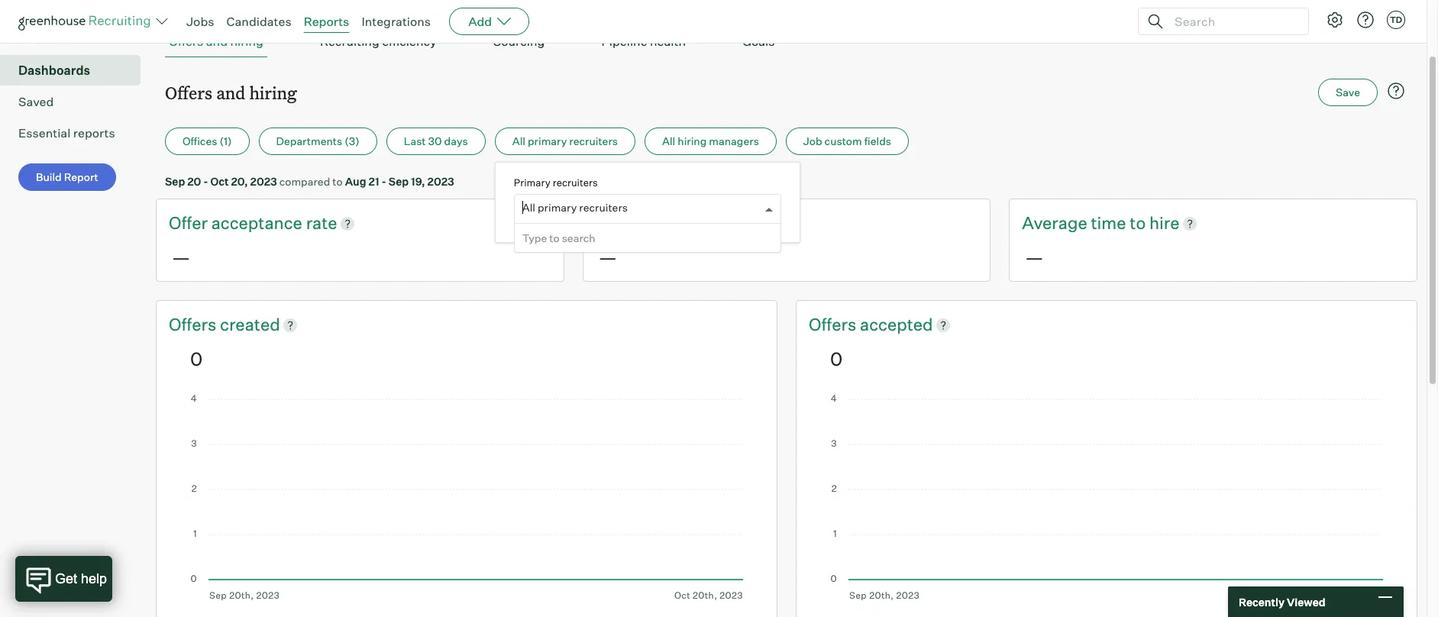 Task type: vqa. For each thing, say whether or not it's contained in the screenshot.
Background
no



Task type: locate. For each thing, give the bounding box(es) containing it.
2 horizontal spatial —
[[1025, 246, 1044, 269]]

all primary recruiters
[[512, 135, 618, 148], [522, 201, 628, 214]]

1 horizontal spatial offers link
[[809, 313, 860, 337]]

to link
[[703, 212, 723, 235], [1130, 212, 1150, 235]]

time for hire
[[1091, 213, 1126, 233]]

to left hire at the top
[[1130, 213, 1146, 233]]

0 horizontal spatial time link
[[664, 212, 703, 235]]

sep left 20
[[165, 175, 185, 188]]

1 horizontal spatial to link
[[1130, 212, 1150, 235]]

2 time link from the left
[[1091, 212, 1130, 235]]

0 horizontal spatial —
[[172, 246, 190, 269]]

recruiters
[[569, 135, 618, 148], [553, 177, 598, 189], [579, 201, 628, 214]]

0 for created
[[190, 347, 203, 370]]

all primary recruiters button
[[495, 128, 636, 155]]

and up (1)
[[216, 81, 245, 104]]

1 time from the left
[[664, 213, 700, 233]]

candidates link
[[227, 14, 292, 29]]

1 vertical spatial recruiters
[[553, 177, 598, 189]]

2023 right 20,
[[250, 175, 277, 188]]

to right type on the left top of page
[[549, 232, 560, 245]]

0 vertical spatial recruiters
[[569, 135, 618, 148]]

offers and hiring inside offers and hiring button
[[169, 34, 263, 49]]

last 30 days
[[404, 135, 468, 148]]

1 0 from the left
[[190, 347, 203, 370]]

build report button
[[18, 164, 116, 191]]

recruiters up search
[[579, 201, 628, 214]]

time link left hire link
[[1091, 212, 1130, 235]]

average link
[[596, 212, 664, 235], [1022, 212, 1091, 235]]

0 vertical spatial offers and hiring
[[169, 34, 263, 49]]

offers link
[[169, 313, 220, 337], [809, 313, 860, 337]]

td button
[[1387, 11, 1406, 29]]

hire
[[1150, 213, 1180, 233]]

offers and hiring up (1)
[[165, 81, 297, 104]]

xychart image for created
[[190, 395, 743, 601]]

2 average time to from the left
[[1022, 213, 1150, 233]]

offers
[[169, 34, 203, 49], [165, 81, 212, 104], [169, 314, 220, 335], [809, 314, 860, 335]]

None field
[[522, 195, 526, 223]]

last
[[404, 135, 426, 148]]

0 vertical spatial and
[[206, 34, 228, 49]]

recruiters down all primary recruiters button
[[553, 177, 598, 189]]

0 vertical spatial primary
[[528, 135, 567, 148]]

xychart image
[[190, 395, 743, 601], [830, 395, 1383, 601]]

2 average link from the left
[[1022, 212, 1091, 235]]

rate
[[306, 213, 337, 233]]

sep 20 - oct 20, 2023 compared to aug 21 - sep 19, 2023
[[165, 175, 454, 188]]

all hiring managers
[[662, 135, 759, 148]]

tab list
[[165, 26, 1409, 57]]

—
[[172, 246, 190, 269], [599, 246, 617, 269], [1025, 246, 1044, 269]]

viewed
[[1287, 595, 1326, 608]]

2 vertical spatial hiring
[[678, 135, 707, 148]]

recruiters up the primary recruiters
[[569, 135, 618, 148]]

reports
[[73, 125, 115, 141]]

offices
[[183, 135, 217, 148]]

2 average from the left
[[1022, 213, 1088, 233]]

-
[[203, 175, 208, 188], [382, 175, 386, 188]]

acceptance link
[[211, 212, 306, 235]]

0 horizontal spatial sep
[[165, 175, 185, 188]]

- right 20
[[203, 175, 208, 188]]

1 horizontal spatial average link
[[1022, 212, 1091, 235]]

all inside all hiring managers button
[[662, 135, 675, 148]]

all primary recruiters up search
[[522, 201, 628, 214]]

fields
[[865, 135, 891, 148]]

offers inside button
[[169, 34, 203, 49]]

offers link for created
[[169, 313, 220, 337]]

1 horizontal spatial average time to
[[1022, 213, 1150, 233]]

offers and hiring down jobs link
[[169, 34, 263, 49]]

1 horizontal spatial 0
[[830, 347, 843, 370]]

1 average link from the left
[[596, 212, 664, 235]]

hiring
[[230, 34, 263, 49], [249, 81, 297, 104], [678, 135, 707, 148]]

1 horizontal spatial 2023
[[427, 175, 454, 188]]

0 horizontal spatial offers link
[[169, 313, 220, 337]]

1 to link from the left
[[703, 212, 723, 235]]

0 vertical spatial hiring
[[230, 34, 263, 49]]

1 horizontal spatial time
[[1091, 213, 1126, 233]]

to
[[333, 175, 343, 188], [703, 213, 719, 233], [1130, 213, 1146, 233], [549, 232, 560, 245]]

jobs
[[186, 14, 214, 29]]

and
[[206, 34, 228, 49], [216, 81, 245, 104]]

tab list containing offers and hiring
[[165, 26, 1409, 57]]

hiring left managers
[[678, 135, 707, 148]]

0 horizontal spatial average time to
[[596, 213, 723, 233]]

sep left 19,
[[389, 175, 409, 188]]

dashboards
[[18, 63, 90, 78]]

all for all hiring managers button
[[662, 135, 675, 148]]

0
[[190, 347, 203, 370], [830, 347, 843, 370]]

1 vertical spatial offers and hiring
[[165, 81, 297, 104]]

0 horizontal spatial to link
[[703, 212, 723, 235]]

goals
[[743, 34, 775, 49]]

1 offers link from the left
[[169, 313, 220, 337]]

hiring up departments
[[249, 81, 297, 104]]

1 horizontal spatial -
[[382, 175, 386, 188]]

1 horizontal spatial average
[[1022, 213, 1088, 233]]

1 horizontal spatial sep
[[389, 175, 409, 188]]

2 0 from the left
[[830, 347, 843, 370]]

2 offers link from the left
[[809, 313, 860, 337]]

custom
[[825, 135, 862, 148]]

average time to
[[596, 213, 723, 233], [1022, 213, 1150, 233]]

1 horizontal spatial time link
[[1091, 212, 1130, 235]]

2023 right 19,
[[427, 175, 454, 188]]

0 horizontal spatial -
[[203, 175, 208, 188]]

primary up the primary recruiters
[[528, 135, 567, 148]]

saved link
[[18, 93, 134, 111]]

greenhouse recruiting image
[[18, 12, 156, 31]]

all up primary
[[512, 135, 526, 148]]

1 average from the left
[[596, 213, 661, 233]]

primary down the primary recruiters
[[538, 201, 577, 214]]

1 xychart image from the left
[[190, 395, 743, 601]]

oct
[[211, 175, 229, 188]]

2 time from the left
[[1091, 213, 1126, 233]]

save
[[1336, 86, 1361, 99]]

all
[[512, 135, 526, 148], [662, 135, 675, 148], [522, 201, 535, 214]]

1 average time to from the left
[[596, 213, 723, 233]]

1 2023 from the left
[[250, 175, 277, 188]]

2 vertical spatial recruiters
[[579, 201, 628, 214]]

1 time link from the left
[[664, 212, 703, 235]]

time left hire at the top
[[1091, 213, 1126, 233]]

1 horizontal spatial —
[[599, 246, 617, 269]]

departments
[[276, 135, 342, 148]]

primary
[[528, 135, 567, 148], [538, 201, 577, 214]]

time
[[664, 213, 700, 233], [1091, 213, 1126, 233]]

2 - from the left
[[382, 175, 386, 188]]

time link left fill "link"
[[664, 212, 703, 235]]

efficiency
[[382, 34, 437, 49]]

sourcing button
[[490, 26, 549, 57]]

0 horizontal spatial 0
[[190, 347, 203, 370]]

all for all primary recruiters button
[[512, 135, 526, 148]]

and down jobs link
[[206, 34, 228, 49]]

2 xychart image from the left
[[830, 395, 1383, 601]]

average time to for hire
[[1022, 213, 1150, 233]]

offer
[[169, 213, 208, 233]]

1 horizontal spatial xychart image
[[830, 395, 1383, 601]]

fill link
[[723, 212, 741, 235]]

reports
[[304, 14, 349, 29]]

- right 21
[[382, 175, 386, 188]]

0 horizontal spatial xychart image
[[190, 395, 743, 601]]

0 horizontal spatial 2023
[[250, 175, 277, 188]]

0 vertical spatial all primary recruiters
[[512, 135, 618, 148]]

0 horizontal spatial average
[[596, 213, 661, 233]]

hiring down candidates
[[230, 34, 263, 49]]

primary
[[514, 177, 551, 189]]

0 horizontal spatial time
[[664, 213, 700, 233]]

0 horizontal spatial average link
[[596, 212, 664, 235]]

offers and hiring
[[169, 34, 263, 49], [165, 81, 297, 104]]

2 — from the left
[[599, 246, 617, 269]]

3 — from the left
[[1025, 246, 1044, 269]]

all primary recruiters up the primary recruiters
[[512, 135, 618, 148]]

2 2023 from the left
[[427, 175, 454, 188]]

time link
[[664, 212, 703, 235], [1091, 212, 1130, 235]]

all left managers
[[662, 135, 675, 148]]

time link for fill
[[664, 212, 703, 235]]

— for hire
[[1025, 246, 1044, 269]]

2 to link from the left
[[1130, 212, 1150, 235]]

time left fill
[[664, 213, 700, 233]]

offers and hiring button
[[165, 26, 267, 57]]

rate link
[[306, 212, 337, 235]]

time for fill
[[664, 213, 700, 233]]

save button
[[1319, 79, 1378, 106]]

offers link for accepted
[[809, 313, 860, 337]]

all inside all primary recruiters button
[[512, 135, 526, 148]]

2023
[[250, 175, 277, 188], [427, 175, 454, 188]]



Task type: describe. For each thing, give the bounding box(es) containing it.
jobs link
[[186, 14, 214, 29]]

created link
[[220, 313, 280, 337]]

to left aug at the top left of the page
[[333, 175, 343, 188]]

recently viewed
[[1239, 595, 1326, 608]]

td
[[1390, 15, 1403, 25]]

pipeline health button
[[598, 26, 690, 57]]

days
[[444, 135, 468, 148]]

and inside button
[[206, 34, 228, 49]]

recently
[[1239, 595, 1285, 608]]

offices (1)
[[183, 135, 232, 148]]

configure image
[[1326, 11, 1344, 29]]

departments (3) button
[[259, 128, 377, 155]]

time link for hire
[[1091, 212, 1130, 235]]

— for fill
[[599, 246, 617, 269]]

type
[[522, 232, 547, 245]]

offer acceptance
[[169, 213, 306, 233]]

20
[[187, 175, 201, 188]]

job
[[804, 135, 822, 148]]

to link for fill
[[703, 212, 723, 235]]

(3)
[[345, 135, 360, 148]]

job custom fields button
[[786, 128, 909, 155]]

job custom fields
[[804, 135, 891, 148]]

managers
[[709, 135, 759, 148]]

overview link
[[18, 30, 134, 48]]

to link for hire
[[1130, 212, 1150, 235]]

pipeline health
[[602, 34, 686, 49]]

2 sep from the left
[[389, 175, 409, 188]]

essential reports link
[[18, 124, 134, 142]]

departments (3)
[[276, 135, 360, 148]]

recruiting efficiency
[[320, 34, 437, 49]]

1 vertical spatial primary
[[538, 201, 577, 214]]

all hiring managers button
[[645, 128, 777, 155]]

20,
[[231, 175, 248, 188]]

candidates
[[227, 14, 292, 29]]

reports link
[[304, 14, 349, 29]]

all primary recruiters inside button
[[512, 135, 618, 148]]

dashboards link
[[18, 61, 134, 80]]

build report
[[36, 170, 98, 183]]

integrations
[[362, 14, 431, 29]]

sourcing
[[493, 34, 545, 49]]

last 30 days button
[[386, 128, 486, 155]]

average link for fill
[[596, 212, 664, 235]]

created
[[220, 314, 280, 335]]

19,
[[411, 175, 425, 188]]

average time to for fill
[[596, 213, 723, 233]]

compared
[[279, 175, 330, 188]]

add
[[468, 14, 492, 29]]

build
[[36, 170, 62, 183]]

essential reports
[[18, 125, 115, 141]]

offer link
[[169, 212, 211, 235]]

search
[[562, 232, 596, 245]]

(1)
[[220, 135, 232, 148]]

1 — from the left
[[172, 246, 190, 269]]

primary inside button
[[528, 135, 567, 148]]

accepted
[[860, 314, 933, 335]]

acceptance
[[211, 213, 302, 233]]

report
[[64, 170, 98, 183]]

fill
[[723, 213, 741, 233]]

average link for hire
[[1022, 212, 1091, 235]]

overview
[[18, 31, 72, 47]]

faq image
[[1387, 82, 1406, 100]]

average for fill
[[596, 213, 661, 233]]

1 - from the left
[[203, 175, 208, 188]]

1 vertical spatial and
[[216, 81, 245, 104]]

accepted link
[[860, 313, 933, 337]]

30
[[428, 135, 442, 148]]

primary recruiters
[[514, 177, 598, 189]]

integrations link
[[362, 14, 431, 29]]

hiring inside all hiring managers button
[[678, 135, 707, 148]]

1 sep from the left
[[165, 175, 185, 188]]

recruiting
[[320, 34, 379, 49]]

goals button
[[739, 26, 779, 57]]

all down primary
[[522, 201, 535, 214]]

1 vertical spatial hiring
[[249, 81, 297, 104]]

Search text field
[[1171, 10, 1295, 32]]

aug
[[345, 175, 366, 188]]

td button
[[1384, 8, 1409, 32]]

21
[[369, 175, 379, 188]]

0 for accepted
[[830, 347, 843, 370]]

to left fill
[[703, 213, 719, 233]]

type to search
[[522, 232, 596, 245]]

essential
[[18, 125, 71, 141]]

saved
[[18, 94, 54, 109]]

hiring inside offers and hiring button
[[230, 34, 263, 49]]

hire link
[[1150, 212, 1180, 235]]

average for hire
[[1022, 213, 1088, 233]]

pipeline
[[602, 34, 647, 49]]

recruiting efficiency button
[[316, 26, 441, 57]]

health
[[650, 34, 686, 49]]

add button
[[449, 8, 530, 35]]

offices (1) button
[[165, 128, 249, 155]]

xychart image for accepted
[[830, 395, 1383, 601]]

recruiters inside button
[[569, 135, 618, 148]]

1 vertical spatial all primary recruiters
[[522, 201, 628, 214]]



